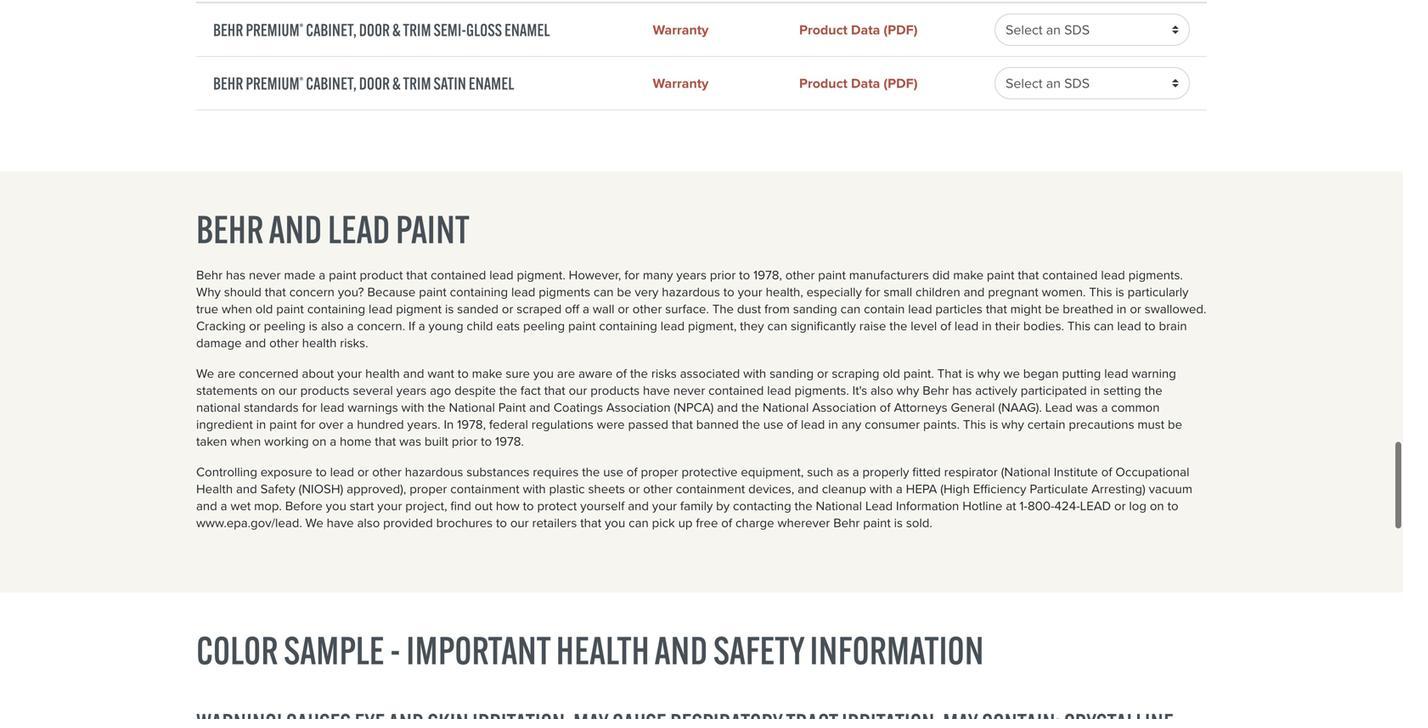 Task type: locate. For each thing, give the bounding box(es) containing it.
paint down pigments
[[568, 274, 596, 293]]

contained up banned
[[709, 339, 764, 358]]

lead inside 'controlling exposure to lead or other hazardous substances requires the use of proper protective equipment, such as a properly fitted respirator (national institute of occupational health and safety (niosh) approved), proper containment with plastic sheets or other containment devices, and cleanup with a hepa (high efficiency particulate arresting) vacuum and a wet mop. before you start your project, find out how to protect yourself and your family by contacting the national lead information hotline at 1-800-424-lead or log on to www.epa.gov/lead. we have also provided brochures to our retailers that you can pick up free of charge wherever behr paint is sold.'
[[865, 454, 893, 473]]

was
[[1076, 356, 1098, 375], [399, 390, 421, 409]]

0 horizontal spatial was
[[399, 390, 421, 409]]

warning!
[[196, 665, 282, 697]]

your left from
[[738, 240, 763, 259]]

2 horizontal spatial you
[[605, 471, 625, 490]]

0 vertical spatial hazardous
[[662, 240, 720, 259]]

over
[[319, 373, 344, 392]]

lead
[[328, 163, 390, 211], [1045, 356, 1073, 375], [865, 454, 893, 473]]

2 irritation. from the left
[[842, 665, 939, 697]]

project,
[[405, 454, 447, 473]]

taken
[[196, 390, 227, 409]]

lead down about
[[320, 356, 344, 375]]

1 horizontal spatial irritation.
[[842, 665, 939, 697]]

0 horizontal spatial we
[[196, 322, 214, 341]]

may
[[573, 665, 608, 697], [943, 665, 978, 697]]

was down 'putting'
[[1076, 356, 1098, 375]]

1 horizontal spatial why
[[978, 322, 1000, 341]]

that
[[937, 322, 962, 341]]

0 vertical spatial never
[[249, 223, 281, 242]]

lead inside 'controlling exposure to lead or other hazardous substances requires the use of proper protective equipment, such as a properly fitted respirator (national institute of occupational health and safety (niosh) approved), proper containment with plastic sheets or other containment devices, and cleanup with a hepa (high efficiency particulate arresting) vacuum and a wet mop. before you start your project, find out how to protect yourself and your family by contacting the national lead information hotline at 1-800-424-lead or log on to www.epa.gov/lead. we have also provided brochures to our retailers that you can pick up free of charge wherever behr paint is sold.'
[[330, 420, 354, 439]]

0 horizontal spatial also
[[321, 274, 344, 293]]

actively
[[975, 339, 1018, 358]]

paint up product
[[396, 163, 470, 211]]

2 horizontal spatial on
[[1150, 454, 1164, 473]]

the
[[890, 274, 908, 293], [630, 322, 648, 341], [499, 339, 517, 358], [1145, 339, 1163, 358], [428, 356, 446, 375], [741, 356, 759, 375], [742, 373, 760, 392], [582, 420, 600, 439], [795, 454, 813, 473]]

0 vertical spatial when
[[222, 257, 252, 276]]

0 horizontal spatial you
[[326, 454, 346, 473]]

lead left any
[[801, 373, 825, 392]]

other up pick
[[643, 437, 673, 456]]

&
[[392, 30, 401, 51]]

has inside 'we are concerned about your health and want to make sure you are aware of the risks associated with sanding or scraping old paint. that is why we began putting lead warning statements on our products several years ago despite the fact that our products have never contained lead pigments. it's also why behr has actively participated in setting the national standards for lead warnings with the national paint and coatings association (npca) and the national association of attorneys general (naag). lead was a common ingredient in paint for over a hundred years. in 1978, federal regulations were passed that banned the use of lead in any consumer paints. this is why certain precautions must be taken when working on a home that was built prior to 1978.'
[[952, 339, 972, 358]]

1 vertical spatial never
[[673, 339, 705, 358]]

dust
[[737, 257, 761, 276]]

national
[[449, 356, 495, 375], [763, 356, 809, 375], [816, 454, 862, 473]]

skin
[[629, 694, 670, 719]]

1 may from the left
[[573, 665, 608, 697]]

prior right built
[[452, 390, 478, 409]]

health
[[556, 584, 650, 632]]

1 horizontal spatial hazardous
[[662, 240, 720, 259]]

fact
[[521, 339, 541, 358]]

and right skin on the left
[[674, 694, 709, 719]]

0 horizontal spatial never
[[249, 223, 281, 242]]

0 horizontal spatial paint
[[396, 163, 470, 211]]

lead left pigment.
[[490, 223, 514, 242]]

1 vertical spatial when
[[230, 390, 261, 409]]

lead left pigment,
[[661, 274, 685, 293]]

despite
[[455, 339, 496, 358]]

a
[[319, 223, 326, 242], [583, 257, 589, 276], [347, 274, 354, 293], [419, 274, 425, 293], [1101, 356, 1108, 375], [347, 373, 354, 392], [330, 390, 336, 409], [853, 420, 859, 439], [896, 437, 903, 456], [221, 454, 227, 473]]

damage
[[196, 291, 242, 310]]

our up the regulations
[[569, 339, 587, 358]]

0 vertical spatial years
[[676, 223, 707, 242]]

lead
[[1080, 454, 1111, 473]]

has left actively
[[952, 339, 972, 358]]

working
[[264, 390, 309, 409]]

your inside 'we are concerned about your health and want to make sure you are aware of the risks associated with sanding or scraping old paint. that is why we began putting lead warning statements on our products several years ago despite the fact that our products have never contained lead pigments. it's also why behr has actively participated in setting the national standards for lead warnings with the national paint and coatings association (npca) and the national association of attorneys general (naag). lead was a common ingredient in paint for over a hundred years. in 1978, federal regulations were passed that banned the use of lead in any consumer paints. this is why certain precautions must be taken when working on a home that was built prior to 1978.'
[[337, 322, 362, 341]]

and right the silica
[[252, 694, 288, 719]]

to left brain
[[1145, 274, 1156, 293]]

0 vertical spatial prior
[[710, 223, 736, 242]]

2 horizontal spatial also
[[871, 339, 893, 358]]

our left about
[[279, 339, 297, 358]]

prior inside 'we are concerned about your health and want to make sure you are aware of the risks associated with sanding or scraping old paint. that is why we began putting lead warning statements on our products several years ago despite the fact that our products have never contained lead pigments. it's also why behr has actively participated in setting the national standards for lead warnings with the national paint and coatings association (npca) and the national association of attorneys general (naag). lead was a common ingredient in paint for over a hundred years. in 1978, federal regulations were passed that banned the use of lead in any consumer paints. this is why certain precautions must be taken when working on a home that was built prior to 1978.'
[[452, 390, 478, 409]]

0 horizontal spatial containment
[[450, 437, 520, 456]]

should
[[224, 240, 261, 259]]

this right bodies.
[[1068, 274, 1091, 293]]

0 horizontal spatial have
[[327, 471, 354, 490]]

years left ago
[[396, 339, 427, 358]]

1 horizontal spatial on
[[312, 390, 326, 409]]

association
[[606, 356, 671, 375], [812, 356, 877, 375]]

sanded
[[457, 257, 499, 276]]

contact
[[504, 694, 580, 719]]

pigments. up 'swallowed.' on the right top
[[1129, 223, 1183, 242]]

1 horizontal spatial containment
[[676, 437, 745, 456]]

or inside 'we are concerned about your health and want to make sure you are aware of the risks associated with sanding or scraping old paint. that is why we began putting lead warning statements on our products several years ago despite the fact that our products have never contained lead pigments. it's also why behr has actively participated in setting the national standards for lead warnings with the national paint and coatings association (npca) and the national association of attorneys general (naag). lead was a common ingredient in paint for over a hundred years. in 1978, federal regulations were passed that banned the use of lead in any consumer paints. this is why certain precautions must be taken when working on a home that was built prior to 1978.'
[[817, 322, 829, 341]]

may left cause
[[573, 665, 608, 697]]

statements
[[196, 339, 258, 358]]

2 vertical spatial also
[[357, 471, 380, 490]]

precautions
[[1069, 373, 1134, 392]]

2 may from the left
[[943, 665, 978, 697]]

0 vertical spatial health
[[302, 291, 337, 310]]

containing down very
[[599, 274, 657, 293]]

2 horizontal spatial national
[[816, 454, 862, 473]]

1 products from the left
[[300, 339, 349, 358]]

irritation. right skin
[[472, 665, 570, 697]]

paint.
[[904, 322, 934, 341]]

concern
[[289, 240, 335, 259]]

warranty link
[[653, 31, 799, 51]]

1 horizontal spatial use
[[763, 373, 784, 392]]

0 vertical spatial sanding
[[793, 257, 837, 276]]

0 horizontal spatial may
[[573, 665, 608, 697]]

sanding inside 'we are concerned about your health and want to make sure you are aware of the risks associated with sanding or scraping old paint. that is why we began putting lead warning statements on our products several years ago despite the fact that our products have never contained lead pigments. it's also why behr has actively participated in setting the national standards for lead warnings with the national paint and coatings association (npca) and the national association of attorneys general (naag). lead was a common ingredient in paint for over a hundred years. in 1978, federal regulations were passed that banned the use of lead in any consumer paints. this is why certain precautions must be taken when working on a home that was built prior to 1978.'
[[770, 322, 814, 341]]

0 horizontal spatial years
[[396, 339, 427, 358]]

behr inside behr has never made a paint product that contained lead pigment. however, for many years prior to 1978, other paint manufacturers did make paint that contained lead pigments. why should that concern you? because paint containing lead pigments can be very hazardous to your health, especially for small children and pregnant women. this is particularly true when old paint containing lead pigment is sanded or scraped off a wall or other surface. the dust from sanding can contain lead particles that might be breathed in or swallowed. cracking or peeling is also a concern. if a young child eats peeling paint containing lead pigment, they can significantly raise the level of lead in their bodies. this can lead to brain damage and other health risks.
[[196, 223, 223, 242]]

old right cracking
[[256, 257, 273, 276]]

and left safety
[[655, 584, 708, 632]]

0 vertical spatial make
[[953, 223, 984, 242]]

several
[[353, 339, 393, 358]]

product data (pdf)
[[799, 31, 918, 51]]

exposure
[[261, 420, 312, 439]]

can left contain
[[841, 257, 861, 276]]

2 vertical spatial lead
[[865, 454, 893, 473]]

why left we
[[978, 322, 1000, 341]]

use up yourself
[[603, 420, 623, 439]]

1 vertical spatial 1978,
[[457, 373, 486, 392]]

prior inside behr has never made a paint product that contained lead pigment. however, for many years prior to 1978, other paint manufacturers did make paint that contained lead pigments. why should that concern you? because paint containing lead pigments can be very hazardous to your health, especially for small children and pregnant women. this is particularly true when old paint containing lead pigment is sanded or scraped off a wall or other surface. the dust from sanding can contain lead particles that might be breathed in or swallowed. cracking or peeling is also a concern. if a young child eats peeling paint containing lead pigment, they can significantly raise the level of lead in their bodies. this can lead to brain damage and other health risks.
[[710, 223, 736, 242]]

0 horizontal spatial peeling
[[264, 274, 306, 293]]

1 horizontal spatial products
[[591, 339, 640, 358]]

1 horizontal spatial you
[[533, 322, 554, 341]]

containment up the brochures
[[450, 437, 520, 456]]

(npca)
[[674, 356, 714, 375]]

2 containment from the left
[[676, 437, 745, 456]]

use inside 'controlling exposure to lead or other hazardous substances requires the use of proper protective equipment, such as a properly fitted respirator (national institute of occupational health and safety (niosh) approved), proper containment with plastic sheets or other containment devices, and cleanup with a hepa (high efficiency particulate arresting) vacuum and a wet mop. before you start your project, find out how to protect yourself and your family by contacting the national lead information hotline at 1-800-424-lead or log on to www.epa.gov/lead. we have also provided brochures to our retailers that you can pick up free of charge wherever behr paint is sold.'
[[603, 420, 623, 439]]

also down "approved)," at left bottom
[[357, 471, 380, 490]]

2 association from the left
[[812, 356, 877, 375]]

or right wall
[[618, 257, 629, 276]]

paint up 1978.
[[498, 356, 526, 375]]

0 horizontal spatial prior
[[452, 390, 478, 409]]

eyes
[[713, 694, 754, 719]]

health
[[302, 291, 337, 310], [365, 322, 400, 341]]

your inside behr has never made a paint product that contained lead pigment. however, for many years prior to 1978, other paint manufacturers did make paint that contained lead pigments. why should that concern you? because paint containing lead pigments can be very hazardous to your health, especially for small children and pregnant women. this is particularly true when old paint containing lead pigment is sanded or scraped off a wall or other surface. the dust from sanding can contain lead particles that might be breathed in or swallowed. cracking or peeling is also a concern. if a young child eats peeling paint containing lead pigment, they can significantly raise the level of lead in their bodies. this can lead to brain damage and other health risks.
[[738, 240, 763, 259]]

concerned
[[239, 322, 299, 341]]

0 horizontal spatial has
[[226, 223, 246, 242]]

sanding inside behr has never made a paint product that contained lead pigment. however, for many years prior to 1978, other paint manufacturers did make paint that contained lead pigments. why should that concern you? because paint containing lead pigments can be very hazardous to your health, especially for small children and pregnant women. this is particularly true when old paint containing lead pigment is sanded or scraped off a wall or other surface. the dust from sanding can contain lead particles that might be breathed in or swallowed. cracking or peeling is also a concern. if a young child eats peeling paint containing lead pigment, they can significantly raise the level of lead in their bodies. this can lead to brain damage and other health risks.
[[793, 257, 837, 276]]

warning
[[1132, 322, 1176, 341]]

800-
[[1028, 454, 1055, 473]]

also
[[321, 274, 344, 293], [871, 339, 893, 358], [357, 471, 380, 490]]

free
[[696, 471, 718, 490]]

0 vertical spatial we
[[196, 322, 214, 341]]

warning! causes eye and skin irritation. may cause respiratory tract irritation. may contain: crystalline silica and titanium dioxide. avoid contact with skin and eyes and avoid breathing vapors, spray mist an
[[196, 665, 1174, 719]]

0 vertical spatial 1978,
[[753, 223, 782, 242]]

with inside warning! causes eye and skin irritation. may cause respiratory tract irritation. may contain: crystalline silica and titanium dioxide. avoid contact with skin and eyes and avoid breathing vapors, spray mist an
[[583, 694, 626, 719]]

if
[[409, 274, 415, 293]]

proper
[[641, 420, 678, 439], [410, 437, 447, 456]]

1 horizontal spatial contained
[[709, 339, 764, 358]]

we down '(niosh)'
[[306, 471, 323, 490]]

0 horizontal spatial proper
[[410, 437, 447, 456]]

(pdf)
[[884, 31, 918, 51]]

contacting
[[733, 454, 791, 473]]

paint up might
[[987, 223, 1015, 242]]

why left certain
[[1002, 373, 1024, 392]]

that right should
[[265, 240, 286, 259]]

and
[[269, 163, 322, 211], [964, 240, 985, 259], [245, 291, 266, 310], [403, 322, 424, 341], [529, 356, 550, 375], [717, 356, 738, 375], [236, 437, 257, 456], [798, 437, 819, 456], [196, 454, 217, 473], [628, 454, 649, 473], [674, 694, 709, 719], [758, 694, 793, 719]]

cabinet,
[[306, 30, 357, 51]]

breathing
[[850, 694, 945, 719]]

devices,
[[748, 437, 794, 456]]

you left "start"
[[326, 454, 346, 473]]

1 vertical spatial was
[[399, 390, 421, 409]]

requires
[[533, 420, 579, 439]]

years right many
[[676, 223, 707, 242]]

our left retailers
[[510, 471, 529, 490]]

0 vertical spatial pigments.
[[1129, 223, 1183, 242]]

1 horizontal spatial pigments.
[[1129, 223, 1183, 242]]

to right exposure
[[316, 420, 327, 439]]

hepa
[[906, 437, 937, 456]]

make right the did
[[953, 223, 984, 242]]

1 vertical spatial pigments.
[[795, 339, 849, 358]]

1 vertical spatial have
[[327, 471, 354, 490]]

health up about
[[302, 291, 337, 310]]

may left contain:
[[943, 665, 978, 697]]

2 horizontal spatial be
[[1168, 373, 1183, 392]]

1 are from the left
[[217, 322, 236, 341]]

1 horizontal spatial may
[[943, 665, 978, 697]]

sanding right from
[[793, 257, 837, 276]]

never inside behr has never made a paint product that contained lead pigment. however, for many years prior to 1978, other paint manufacturers did make paint that contained lead pigments. why should that concern you? because paint containing lead pigments can be very hazardous to your health, especially for small children and pregnant women. this is particularly true when old paint containing lead pigment is sanded or scraped off a wall or other surface. the dust from sanding can contain lead particles that might be breathed in or swallowed. cracking or peeling is also a concern. if a young child eats peeling paint containing lead pigment, they can significantly raise the level of lead in their bodies. this can lead to brain damage and other health risks.
[[249, 223, 281, 242]]

why up consumer
[[897, 339, 919, 358]]

0 horizontal spatial hazardous
[[405, 420, 463, 439]]

1 horizontal spatial health
[[365, 322, 400, 341]]

0 horizontal spatial are
[[217, 322, 236, 341]]

2 vertical spatial on
[[1150, 454, 1164, 473]]

brochures
[[436, 471, 493, 490]]

0 vertical spatial use
[[763, 373, 784, 392]]

1 vertical spatial sanding
[[770, 322, 814, 341]]

pigment,
[[688, 274, 737, 293]]

we inside 'controlling exposure to lead or other hazardous substances requires the use of proper protective equipment, such as a properly fitted respirator (national institute of occupational health and safety (niosh) approved), proper containment with plastic sheets or other containment devices, and cleanup with a hepa (high efficiency particulate arresting) vacuum and a wet mop. before you start your project, find out how to protect yourself and your family by contacting the national lead information hotline at 1-800-424-lead or log on to www.epa.gov/lead. we have also provided brochures to our retailers that you can pick up free of charge wherever behr paint is sold.'
[[306, 471, 323, 490]]

paint inside 'we are concerned about your health and want to make sure you are aware of the risks associated with sanding or scraping old paint. that is why we began putting lead warning statements on our products several years ago despite the fact that our products have never contained lead pigments. it's also why behr has actively participated in setting the national standards for lead warnings with the national paint and coatings association (npca) and the national association of attorneys general (naag). lead was a common ingredient in paint for over a hundred years. in 1978, federal regulations were passed that banned the use of lead in any consumer paints. this is why certain precautions must be taken when working on a home that was built prior to 1978.'
[[498, 356, 526, 375]]

to right want
[[458, 322, 469, 341]]

0 horizontal spatial pigments.
[[795, 339, 849, 358]]

use up equipment,
[[763, 373, 784, 392]]

pigments. inside 'we are concerned about your health and want to make sure you are aware of the risks associated with sanding or scraping old paint. that is why we began putting lead warning statements on our products several years ago despite the fact that our products have never contained lead pigments. it's also why behr has actively participated in setting the national standards for lead warnings with the national paint and coatings association (npca) and the national association of attorneys general (naag). lead was a common ingredient in paint for over a hundred years. in 1978, federal regulations were passed that banned the use of lead in any consumer paints. this is why certain precautions must be taken when working on a home that was built prior to 1978.'
[[795, 339, 849, 358]]

family
[[680, 454, 713, 473]]

be left very
[[617, 240, 632, 259]]

federal
[[489, 373, 528, 392]]

2 peeling from the left
[[523, 274, 565, 293]]

0 horizontal spatial products
[[300, 339, 349, 358]]

and right federal
[[529, 356, 550, 375]]

1 containment from the left
[[450, 437, 520, 456]]

2 vertical spatial this
[[963, 373, 986, 392]]

cleanup
[[822, 437, 866, 456]]

this right women.
[[1089, 240, 1112, 259]]

pigments. left it's
[[795, 339, 849, 358]]

0 horizontal spatial use
[[603, 420, 623, 439]]

never left "made"
[[249, 223, 281, 242]]

your down risks.
[[337, 322, 362, 341]]

other down many
[[633, 257, 662, 276]]

1 horizontal spatial years
[[676, 223, 707, 242]]

1 vertical spatial use
[[603, 420, 623, 439]]

vacuum
[[1149, 437, 1193, 456]]

2 horizontal spatial contained
[[1042, 223, 1098, 242]]

home
[[340, 390, 372, 409]]

of inside behr has never made a paint product that contained lead pigment. however, for many years prior to 1978, other paint manufacturers did make paint that contained lead pigments. why should that concern you? because paint containing lead pigments can be very hazardous to your health, especially for small children and pregnant women. this is particularly true when old paint containing lead pigment is sanded or scraped off a wall or other surface. the dust from sanding can contain lead particles that might be breathed in or swallowed. cracking or peeling is also a concern. if a young child eats peeling paint containing lead pigment, they can significantly raise the level of lead in their bodies. this can lead to brain damage and other health risks.
[[940, 274, 951, 293]]

www.epa.gov/lead.
[[196, 471, 302, 490]]

or left scraping at the right top
[[817, 322, 829, 341]]

health,
[[766, 240, 803, 259]]

0 vertical spatial lead
[[328, 163, 390, 211]]

old inside 'we are concerned about your health and want to make sure you are aware of the risks associated with sanding or scraping old paint. that is why we began putting lead warning statements on our products several years ago despite the fact that our products have never contained lead pigments. it's also why behr has actively participated in setting the national standards for lead warnings with the national paint and coatings association (npca) and the national association of attorneys general (naag). lead was a common ingredient in paint for over a hundred years. in 1978, federal regulations were passed that banned the use of lead in any consumer paints. this is why certain precautions must be taken when working on a home that was built prior to 1978.'
[[883, 322, 900, 341]]

association down scraping at the right top
[[812, 356, 877, 375]]

1 horizontal spatial also
[[357, 471, 380, 490]]

contained up sanded
[[431, 223, 486, 242]]

behr up true
[[196, 223, 223, 242]]

1 vertical spatial hazardous
[[405, 420, 463, 439]]

1 vertical spatial we
[[306, 471, 323, 490]]

approved),
[[347, 437, 406, 456]]

0 horizontal spatial old
[[256, 257, 273, 276]]

hazardous down built
[[405, 420, 463, 439]]

of right aware
[[616, 322, 627, 341]]

1 horizontal spatial has
[[952, 339, 972, 358]]

1 horizontal spatial was
[[1076, 356, 1098, 375]]

never up banned
[[673, 339, 705, 358]]

in left any
[[828, 373, 838, 392]]

behr has never made a paint product that contained lead pigment. however, for many years prior to 1978, other paint manufacturers did make paint that contained lead pigments. why should that concern you? because paint containing lead pigments can be very hazardous to your health, especially for small children and pregnant women. this is particularly true when old paint containing lead pigment is sanded or scraped off a wall or other surface. the dust from sanding can contain lead particles that might be breathed in or swallowed. cracking or peeling is also a concern. if a young child eats peeling paint containing lead pigment, they can significantly raise the level of lead in their bodies. this can lead to brain damage and other health risks.
[[196, 223, 1207, 310]]

1 horizontal spatial 1978,
[[753, 223, 782, 242]]

2 horizontal spatial containing
[[599, 274, 657, 293]]

1 horizontal spatial have
[[643, 339, 670, 358]]

national
[[196, 356, 240, 375]]

proper left find
[[410, 437, 447, 456]]

1 horizontal spatial our
[[510, 471, 529, 490]]

1 vertical spatial old
[[883, 322, 900, 341]]

0 vertical spatial have
[[643, 339, 670, 358]]

such
[[807, 420, 833, 439]]

1 horizontal spatial containing
[[450, 240, 508, 259]]

that up might
[[1018, 223, 1039, 242]]

eye
[[355, 665, 385, 697]]

other
[[785, 223, 815, 242], [633, 257, 662, 276], [269, 291, 299, 310], [372, 420, 402, 439], [643, 437, 673, 456]]

and left 'wet'
[[196, 454, 217, 473]]

1 horizontal spatial lead
[[865, 454, 893, 473]]

also inside 'controlling exposure to lead or other hazardous substances requires the use of proper protective equipment, such as a properly fitted respirator (national institute of occupational health and safety (niosh) approved), proper containment with plastic sheets or other containment devices, and cleanup with a hepa (high efficiency particulate arresting) vacuum and a wet mop. before you start your project, find out how to protect yourself and your family by contacting the national lead information hotline at 1-800-424-lead or log on to www.epa.gov/lead. we have also provided brochures to our retailers that you can pick up free of charge wherever behr paint is sold.'
[[357, 471, 380, 490]]

0 vertical spatial was
[[1076, 356, 1098, 375]]

that inside 'controlling exposure to lead or other hazardous substances requires the use of proper protective equipment, such as a properly fitted respirator (national institute of occupational health and safety (niosh) approved), proper containment with plastic sheets or other containment devices, and cleanup with a hepa (high efficiency particulate arresting) vacuum and a wet mop. before you start your project, find out how to protect yourself and your family by contacting the national lead information hotline at 1-800-424-lead or log on to www.epa.gov/lead. we have also provided brochures to our retailers that you can pick up free of charge wherever behr paint is sold.'
[[580, 471, 602, 490]]

0 horizontal spatial 1978,
[[457, 373, 486, 392]]

is
[[1116, 240, 1124, 259], [445, 257, 454, 276], [309, 274, 318, 293], [966, 322, 974, 341], [990, 373, 998, 392], [894, 471, 903, 490]]

pigment
[[396, 257, 442, 276]]

national down the as
[[816, 454, 862, 473]]

pigments.
[[1129, 223, 1183, 242], [795, 339, 849, 358]]

contain
[[864, 257, 905, 276]]

health inside 'we are concerned about your health and want to make sure you are aware of the risks associated with sanding or scraping old paint. that is why we began putting lead warning statements on our products several years ago despite the fact that our products have never contained lead pigments. it's also why behr has actively participated in setting the national standards for lead warnings with the national paint and coatings association (npca) and the national association of attorneys general (naag). lead was a common ingredient in paint for over a hundred years. in 1978, federal regulations were passed that banned the use of lead in any consumer paints. this is why certain precautions must be taken when working on a home that was built prior to 1978.'
[[365, 322, 400, 341]]

dioxide.
[[376, 694, 447, 719]]

1978,
[[753, 223, 782, 242], [457, 373, 486, 392]]

1 horizontal spatial association
[[812, 356, 877, 375]]

are down damage at the left top of the page
[[217, 322, 236, 341]]

0 vertical spatial on
[[261, 339, 275, 358]]

1 vertical spatial has
[[952, 339, 972, 358]]

1978.
[[495, 390, 524, 409]]

have inside 'controlling exposure to lead or other hazardous substances requires the use of proper protective equipment, such as a properly fitted respirator (national institute of occupational health and safety (niosh) approved), proper containment with plastic sheets or other containment devices, and cleanup with a hepa (high efficiency particulate arresting) vacuum and a wet mop. before you start your project, find out how to protect yourself and your family by contacting the national lead information hotline at 1-800-424-lead or log on to www.epa.gov/lead. we have also provided brochures to our retailers that you can pick up free of charge wherever behr paint is sold.'
[[327, 471, 354, 490]]

are left aware
[[557, 322, 575, 341]]

1978, inside behr has never made a paint product that contained lead pigment. however, for many years prior to 1978, other paint manufacturers did make paint that contained lead pigments. why should that concern you? because paint containing lead pigments can be very hazardous to your health, especially for small children and pregnant women. this is particularly true when old paint containing lead pigment is sanded or scraped off a wall or other surface. the dust from sanding can contain lead particles that might be breathed in or swallowed. cracking or peeling is also a concern. if a young child eats peeling paint containing lead pigment, they can significantly raise the level of lead in their bodies. this can lead to brain damage and other health risks.
[[753, 223, 782, 242]]

a right the as
[[853, 420, 859, 439]]

prior up the
[[710, 223, 736, 242]]

also inside behr has never made a paint product that contained lead pigment. however, for many years prior to 1978, other paint manufacturers did make paint that contained lead pigments. why should that concern you? because paint containing lead pigments can be very hazardous to your health, especially for small children and pregnant women. this is particularly true when old paint containing lead pigment is sanded or scraped off a wall or other surface. the dust from sanding can contain lead particles that might be breathed in or swallowed. cracking or peeling is also a concern. if a young child eats peeling paint containing lead pigment, they can significantly raise the level of lead in their bodies. this can lead to brain damage and other health risks.
[[321, 274, 344, 293]]

health
[[196, 437, 233, 456]]

national inside 'controlling exposure to lead or other hazardous substances requires the use of proper protective equipment, such as a properly fitted respirator (national institute of occupational health and safety (niosh) approved), proper containment with plastic sheets or other containment devices, and cleanup with a hepa (high efficiency particulate arresting) vacuum and a wet mop. before you start your project, find out how to protect yourself and your family by contacting the national lead information hotline at 1-800-424-lead or log on to www.epa.gov/lead. we have also provided brochures to our retailers that you can pick up free of charge wherever behr paint is sold.'
[[816, 454, 862, 473]]

child
[[467, 274, 493, 293]]

2 horizontal spatial lead
[[1045, 356, 1073, 375]]

have up 'passed' on the bottom of page
[[643, 339, 670, 358]]

2 horizontal spatial why
[[1002, 373, 1024, 392]]

significantly
[[791, 274, 856, 293]]

is inside 'controlling exposure to lead or other hazardous substances requires the use of proper protective equipment, such as a properly fitted respirator (national institute of occupational health and safety (niosh) approved), proper containment with plastic sheets or other containment devices, and cleanup with a hepa (high efficiency particulate arresting) vacuum and a wet mop. before you start your project, find out how to protect yourself and your family by contacting the national lead information hotline at 1-800-424-lead or log on to www.epa.gov/lead. we have also provided brochures to our retailers that you can pick up free of charge wherever behr paint is sold.'
[[894, 471, 903, 490]]

that up pigment
[[406, 223, 427, 242]]

on right 'log'
[[1150, 454, 1164, 473]]

1 vertical spatial also
[[871, 339, 893, 358]]

particularly
[[1128, 240, 1189, 259]]

never inside 'we are concerned about your health and want to make sure you are aware of the risks associated with sanding or scraping old paint. that is why we began putting lead warning statements on our products several years ago despite the fact that our products have never contained lead pigments. it's also why behr has actively participated in setting the national standards for lead warnings with the national paint and coatings association (npca) and the national association of attorneys general (naag). lead was a common ingredient in paint for over a hundred years. in 1978, federal regulations were passed that banned the use of lead in any consumer paints. this is why certain precautions must be taken when working on a home that was built prior to 1978.'
[[673, 339, 705, 358]]

products up "were"
[[591, 339, 640, 358]]

respirator
[[944, 420, 998, 439]]

1978, inside 'we are concerned about your health and want to make sure you are aware of the risks associated with sanding or scraping old paint. that is why we began putting lead warning statements on our products several years ago despite the fact that our products have never contained lead pigments. it's also why behr has actively participated in setting the national standards for lead warnings with the national paint and coatings association (npca) and the national association of attorneys general (naag). lead was a common ingredient in paint for over a hundred years. in 1978, federal regulations were passed that banned the use of lead in any consumer paints. this is why certain precautions must be taken when working on a home that was built prior to 1978.'
[[457, 373, 486, 392]]

can inside 'controlling exposure to lead or other hazardous substances requires the use of proper protective equipment, such as a properly fitted respirator (national institute of occupational health and safety (niosh) approved), proper containment with plastic sheets or other containment devices, and cleanup with a hepa (high efficiency particulate arresting) vacuum and a wet mop. before you start your project, find out how to protect yourself and your family by contacting the national lead information hotline at 1-800-424-lead or log on to www.epa.gov/lead. we have also provided brochures to our retailers that you can pick up free of charge wherever behr paint is sold.'
[[629, 471, 649, 490]]

has inside behr has never made a paint product that contained lead pigment. however, for many years prior to 1978, other paint manufacturers did make paint that contained lead pigments. why should that concern you? because paint containing lead pigments can be very hazardous to your health, especially for small children and pregnant women. this is particularly true when old paint containing lead pigment is sanded or scraped off a wall or other surface. the dust from sanding can contain lead particles that might be breathed in or swallowed. cracking or peeling is also a concern. if a young child eats peeling paint containing lead pigment, they can significantly raise the level of lead in their bodies. this can lead to brain damage and other health risks.
[[226, 223, 246, 242]]

1 vertical spatial on
[[312, 390, 326, 409]]

are
[[217, 322, 236, 341], [557, 322, 575, 341]]

level
[[911, 274, 937, 293]]

when inside behr has never made a paint product that contained lead pigment. however, for many years prior to 1978, other paint manufacturers did make paint that contained lead pigments. why should that concern you? because paint containing lead pigments can be very hazardous to your health, especially for small children and pregnant women. this is particularly true when old paint containing lead pigment is sanded or scraped off a wall or other surface. the dust from sanding can contain lead particles that might be breathed in or swallowed. cracking or peeling is also a concern. if a young child eats peeling paint containing lead pigment, they can significantly raise the level of lead in their bodies. this can lead to brain damage and other health risks.
[[222, 257, 252, 276]]

be right must
[[1168, 373, 1183, 392]]

0 horizontal spatial health
[[302, 291, 337, 310]]

lead down properly
[[865, 454, 893, 473]]



Task type: vqa. For each thing, say whether or not it's contained in the screenshot.
2nd caret icon
no



Task type: describe. For each thing, give the bounding box(es) containing it.
can right off
[[594, 240, 614, 259]]

1 horizontal spatial be
[[1045, 257, 1060, 276]]

you?
[[338, 240, 364, 259]]

paints.
[[923, 373, 960, 392]]

data
[[851, 31, 880, 51]]

use inside 'we are concerned about your health and want to make sure you are aware of the risks associated with sanding or scraping old paint. that is why we began putting lead warning statements on our products several years ago despite the fact that our products have never contained lead pigments. it's also why behr has actively participated in setting the national standards for lead warnings with the national paint and coatings association (npca) and the national association of attorneys general (naag). lead was a common ingredient in paint for over a hundred years. in 1978, federal regulations were passed that banned the use of lead in any consumer paints. this is why certain precautions must be taken when working on a home that was built prior to 1978.'
[[763, 373, 784, 392]]

women.
[[1042, 240, 1086, 259]]

that right fact
[[544, 339, 565, 358]]

that right 'passed' on the bottom of page
[[672, 373, 693, 392]]

or right sheets
[[628, 437, 640, 456]]

or down home
[[357, 420, 369, 439]]

with left ago
[[401, 356, 424, 375]]

pigments. inside behr has never made a paint product that contained lead pigment. however, for many years prior to 1978, other paint manufacturers did make paint that contained lead pigments. why should that concern you? because paint containing lead pigments can be very hazardous to your health, especially for small children and pregnant women. this is particularly true when old paint containing lead pigment is sanded or scraped off a wall or other surface. the dust from sanding can contain lead particles that might be breathed in or swallowed. cracking or peeling is also a concern. if a young child eats peeling paint containing lead pigment, they can significantly raise the level of lead in their bodies. this can lead to brain damage and other health risks.
[[1129, 223, 1183, 242]]

by
[[716, 454, 730, 473]]

years.
[[407, 373, 441, 392]]

0 vertical spatial this
[[1089, 240, 1112, 259]]

vapors,
[[949, 694, 1019, 719]]

when inside 'we are concerned about your health and want to make sure you are aware of the risks associated with sanding or scraping old paint. that is why we began putting lead warning statements on our products several years ago despite the fact that our products have never contained lead pigments. it's also why behr has actively participated in setting the national standards for lead warnings with the national paint and coatings association (npca) and the national association of attorneys general (naag). lead was a common ingredient in paint for over a hundred years. in 1978, federal regulations were passed that banned the use of lead in any consumer paints. this is why certain precautions must be taken when working on a home that was built prior to 1978.'
[[230, 390, 261, 409]]

to left dust
[[723, 240, 735, 259]]

is left the (naag).
[[990, 373, 998, 392]]

many
[[643, 223, 673, 242]]

years inside behr has never made a paint product that contained lead pigment. however, for many years prior to 1978, other paint manufacturers did make paint that contained lead pigments. why should that concern you? because paint containing lead pigments can be very hazardous to your health, especially for small children and pregnant women. this is particularly true when old paint containing lead pigment is sanded or scraped off a wall or other surface. the dust from sanding can contain lead particles that might be breathed in or swallowed. cracking or peeling is also a concern. if a young child eats peeling paint containing lead pigment, they can significantly raise the level of lead in their bodies. this can lead to brain damage and other health risks.
[[676, 223, 707, 242]]

0 horizontal spatial our
[[279, 339, 297, 358]]

paint right health, at the top right of page
[[818, 223, 846, 242]]

to up dust
[[739, 223, 750, 242]]

the
[[712, 257, 734, 276]]

your right "start"
[[377, 454, 402, 473]]

in right breathed
[[1117, 257, 1127, 276]]

with right 'cleanup'
[[870, 437, 893, 456]]

respiratory
[[670, 665, 783, 697]]

1 vertical spatial this
[[1068, 274, 1091, 293]]

a right if
[[419, 274, 425, 293]]

concern.
[[357, 274, 405, 293]]

avoid
[[451, 694, 501, 719]]

is right that on the top of page
[[966, 322, 974, 341]]

make inside 'we are concerned about your health and want to make sure you are aware of the risks associated with sanding or scraping old paint. that is why we began putting lead warning statements on our products several years ago despite the fact that our products have never contained lead pigments. it's also why behr has actively participated in setting the national standards for lead warnings with the national paint and coatings association (npca) and the national association of attorneys general (naag). lead was a common ingredient in paint for over a hundred years. in 1978, federal regulations were passed that banned the use of lead in any consumer paints. this is why certain precautions must be taken when working on a home that was built prior to 1978.'
[[472, 322, 502, 341]]

warranty
[[653, 31, 709, 51]]

to left 1978.
[[481, 390, 492, 409]]

did
[[932, 223, 950, 242]]

plastic
[[549, 437, 585, 456]]

important
[[406, 584, 551, 632]]

in right ingredient
[[256, 373, 266, 392]]

other up concerned
[[269, 291, 299, 310]]

0 horizontal spatial and
[[252, 694, 288, 719]]

hazardous inside 'controlling exposure to lead or other hazardous substances requires the use of proper protective equipment, such as a properly fitted respirator (national institute of occupational health and safety (niosh) approved), proper containment with plastic sheets or other containment devices, and cleanup with a hepa (high efficiency particulate arresting) vacuum and a wet mop. before you start your project, find out how to protect yourself and your family by contacting the national lead information hotline at 1-800-424-lead or log on to www.epa.gov/lead. we have also provided brochures to our retailers that you can pick up free of charge wherever behr paint is sold.'
[[405, 420, 463, 439]]

0 horizontal spatial why
[[897, 339, 919, 358]]

that right home
[[375, 390, 396, 409]]

or left 'swallowed.' on the right top
[[1130, 257, 1142, 276]]

also inside 'we are concerned about your health and want to make sure you are aware of the risks associated with sanding or scraping old paint. that is why we began putting lead warning statements on our products several years ago despite the fact that our products have never contained lead pigments. it's also why behr has actively participated in setting the national standards for lead warnings with the national paint and coatings association (npca) and the national association of attorneys general (naag). lead was a common ingredient in paint for over a hundred years. in 1978, federal regulations were passed that banned the use of lead in any consumer paints. this is why certain precautions must be taken when working on a home that was built prior to 1978.'
[[871, 339, 893, 358]]

how
[[496, 454, 520, 473]]

is down the concern
[[309, 274, 318, 293]]

with right how
[[523, 437, 546, 456]]

this inside 'we are concerned about your health and want to make sure you are aware of the risks associated with sanding or scraping old paint. that is why we began putting lead warning statements on our products several years ago despite the fact that our products have never contained lead pigments. it's also why behr has actively participated in setting the national standards for lead warnings with the national paint and coatings association (npca) and the national association of attorneys general (naag). lead was a common ingredient in paint for over a hundred years. in 1978, federal regulations were passed that banned the use of lead in any consumer paints. this is why certain precautions must be taken when working on a home that was built prior to 1978.'
[[963, 373, 986, 392]]

cracking
[[196, 274, 246, 293]]

is left sanded
[[445, 257, 454, 276]]

behr
[[213, 30, 243, 51]]

or left 'log'
[[1114, 454, 1126, 473]]

behr up should
[[196, 163, 264, 211]]

of right the institute
[[1101, 420, 1112, 439]]

other up from
[[785, 223, 815, 242]]

make inside behr has never made a paint product that contained lead pigment. however, for many years prior to 1978, other paint manufacturers did make paint that contained lead pigments. why should that concern you? because paint containing lead pigments can be very hazardous to your health, especially for small children and pregnant women. this is particularly true when old paint containing lead pigment is sanded or scraped off a wall or other surface. the dust from sanding can contain lead particles that might be breathed in or swallowed. cracking or peeling is also a concern. if a young child eats peeling paint containing lead pigment, they can significantly raise the level of lead in their bodies. this can lead to brain damage and other health risks.
[[953, 223, 984, 242]]

color sample - important health and safety information
[[196, 584, 984, 632]]

of right "free"
[[721, 471, 732, 490]]

0 horizontal spatial national
[[449, 356, 495, 375]]

wet
[[231, 454, 251, 473]]

2 are from the left
[[557, 322, 575, 341]]

paint down "made"
[[276, 257, 304, 276]]

the inside behr has never made a paint product that contained lead pigment. however, for many years prior to 1978, other paint manufacturers did make paint that contained lead pigments. why should that concern you? because paint containing lead pigments can be very hazardous to your health, especially for small children and pregnant women. this is particularly true when old paint containing lead pigment is sanded or scraped off a wall or other surface. the dust from sanding can contain lead particles that might be breathed in or swallowed. cracking or peeling is also a concern. if a young child eats peeling paint containing lead pigment, they can significantly raise the level of lead in their bodies. this can lead to brain damage and other health risks.
[[890, 274, 908, 293]]

health inside behr has never made a paint product that contained lead pigment. however, for many years prior to 1978, other paint manufacturers did make paint that contained lead pigments. why should that concern you? because paint containing lead pigments can be very hazardous to your health, especially for small children and pregnant women. this is particularly true when old paint containing lead pigment is sanded or scraped off a wall or other surface. the dust from sanding can contain lead particles that might be breathed in or swallowed. cracking or peeling is also a concern. if a young child eats peeling paint containing lead pigment, they can significantly raise the level of lead in their bodies. this can lead to brain damage and other health risks.
[[302, 291, 337, 310]]

0 horizontal spatial be
[[617, 240, 632, 259]]

lead up breathed
[[1101, 223, 1125, 242]]

1 irritation. from the left
[[472, 665, 570, 697]]

to right 'log'
[[1168, 454, 1179, 473]]

wall
[[593, 257, 615, 276]]

other up "start"
[[372, 420, 402, 439]]

at
[[1006, 454, 1016, 473]]

that left might
[[986, 257, 1007, 276]]

and left safety
[[236, 437, 257, 456]]

1 association from the left
[[606, 356, 671, 375]]

and up "made"
[[269, 163, 322, 211]]

paint left product
[[329, 223, 356, 242]]

product data (pdf) link
[[799, 31, 995, 51]]

a right off
[[583, 257, 589, 276]]

avoid
[[796, 694, 846, 719]]

(naag).
[[998, 356, 1042, 375]]

lead inside 'we are concerned about your health and want to make sure you are aware of the risks associated with sanding or scraping old paint. that is why we began putting lead warning statements on our products several years ago despite the fact that our products have never contained lead pigments. it's also why behr has actively participated in setting the national standards for lead warnings with the national paint and coatings association (npca) and the national association of attorneys general (naag). lead was a common ingredient in paint for over a hundred years. in 1978, federal regulations were passed that banned the use of lead in any consumer paints. this is why certain precautions must be taken when working on a home that was built prior to 1978.'
[[1045, 356, 1073, 375]]

controlling exposure to lead or other hazardous substances requires the use of proper protective equipment, such as a properly fitted respirator (national institute of occupational health and safety (niosh) approved), proper containment with plastic sheets or other containment devices, and cleanup with a hepa (high efficiency particulate arresting) vacuum and a wet mop. before you start your project, find out how to protect yourself and your family by contacting the national lead information hotline at 1-800-424-lead or log on to www.epa.gov/lead. we have also provided brochures to our retailers that you can pick up free of charge wherever behr paint is sold.
[[196, 420, 1193, 490]]

participated
[[1021, 339, 1087, 358]]

you inside 'we are concerned about your health and want to make sure you are aware of the risks associated with sanding or scraping old paint. that is why we began putting lead warning statements on our products several years ago despite the fact that our products have never contained lead pigments. it's also why behr has actively participated in setting the national standards for lead warnings with the national paint and coatings association (npca) and the national association of attorneys general (naag). lead was a common ingredient in paint for over a hundred years. in 1978, federal regulations were passed that banned the use of lead in any consumer paints. this is why certain precautions must be taken when working on a home that was built prior to 1978.'
[[533, 322, 554, 341]]

enamel
[[469, 30, 514, 51]]

manufacturers
[[849, 223, 929, 242]]

paint up young
[[419, 240, 447, 259]]

1 horizontal spatial national
[[763, 356, 809, 375]]

particles
[[936, 257, 983, 276]]

can up 'putting'
[[1094, 274, 1114, 293]]

lead left 'their'
[[955, 274, 979, 293]]

controlling
[[196, 420, 257, 439]]

any
[[842, 373, 862, 392]]

risks.
[[340, 291, 368, 310]]

occupational
[[1116, 420, 1190, 439]]

1 peeling from the left
[[264, 274, 306, 293]]

surface.
[[665, 257, 709, 276]]

regulations
[[532, 373, 594, 392]]

hazardous inside behr has never made a paint product that contained lead pigment. however, for many years prior to 1978, other paint manufacturers did make paint that contained lead pigments. why should that concern you? because paint containing lead pigments can be very hazardous to your health, especially for small children and pregnant women. this is particularly true when old paint containing lead pigment is sanded or scraped off a wall or other surface. the dust from sanding can contain lead particles that might be breathed in or swallowed. cracking or peeling is also a concern. if a young child eats peeling paint containing lead pigment, they can significantly raise the level of lead in their bodies. this can lead to brain damage and other health risks.
[[662, 240, 720, 259]]

lead right associated
[[767, 339, 791, 358]]

premium
[[246, 30, 299, 51]]

paint inside 'we are concerned about your health and want to make sure you are aware of the risks associated with sanding or scraping old paint. that is why we began putting lead warning statements on our products several years ago despite the fact that our products have never contained lead pigments. it's also why behr has actively participated in setting the national standards for lead warnings with the national paint and coatings association (npca) and the national association of attorneys general (naag). lead was a common ingredient in paint for over a hundred years. in 1978, federal regulations were passed that banned the use of lead in any consumer paints. this is why certain precautions must be taken when working on a home that was built prior to 1978.'
[[269, 373, 297, 392]]

safety
[[714, 584, 804, 632]]

from
[[764, 257, 790, 276]]

lead right 'putting'
[[1104, 322, 1129, 341]]

and right children
[[964, 240, 985, 259]]

of right sheets
[[627, 420, 638, 439]]

in left 'their'
[[982, 274, 992, 293]]

and right eyes
[[758, 694, 793, 719]]

and up wherever
[[798, 437, 819, 456]]

information
[[810, 584, 984, 632]]

(high
[[941, 437, 970, 456]]

crystalline
[[1064, 665, 1174, 697]]

brain
[[1159, 274, 1187, 293]]

substances
[[466, 420, 530, 439]]

began
[[1023, 322, 1059, 341]]

raise
[[859, 274, 886, 293]]

a left home
[[330, 390, 336, 409]]

sheets
[[588, 437, 625, 456]]

of up equipment,
[[787, 373, 798, 392]]

a left the hepa
[[896, 437, 903, 456]]

a left common
[[1101, 356, 1108, 375]]

to right out
[[496, 471, 507, 490]]

behr inside 'controlling exposure to lead or other hazardous substances requires the use of proper protective equipment, such as a properly fitted respirator (national institute of occupational health and safety (niosh) approved), proper containment with plastic sheets or other containment devices, and cleanup with a hepa (high efficiency particulate arresting) vacuum and a wet mop. before you start your project, find out how to protect yourself and your family by contacting the national lead information hotline at 1-800-424-lead or log on to www.epa.gov/lead. we have also provided brochures to our retailers that you can pick up free of charge wherever behr paint is sold.'
[[833, 471, 860, 490]]

(national
[[1001, 420, 1051, 439]]

breathed
[[1063, 257, 1114, 276]]

0 horizontal spatial lead
[[328, 163, 390, 211]]

a right "made"
[[319, 223, 326, 242]]

in left setting
[[1090, 339, 1100, 358]]

0 horizontal spatial containing
[[307, 257, 365, 276]]

behr inside 'we are concerned about your health and want to make sure you are aware of the risks associated with sanding or scraping old paint. that is why we began putting lead warning statements on our products several years ago despite the fact that our products have never contained lead pigments. it's also why behr has actively participated in setting the national standards for lead warnings with the national paint and coatings association (npca) and the national association of attorneys general (naag). lead was a common ingredient in paint for over a hundred years. in 1978, federal regulations were passed that banned the use of lead in any consumer paints. this is why certain precautions must be taken when working on a home that was built prior to 1978.'
[[923, 339, 949, 358]]

1-
[[1020, 454, 1028, 473]]

a left 'wet'
[[221, 454, 227, 473]]

color
[[196, 584, 278, 632]]

contained inside 'we are concerned about your health and want to make sure you are aware of the risks associated with sanding or scraping old paint. that is why we began putting lead warning statements on our products several years ago despite the fact that our products have never contained lead pigments. it's also why behr has actively participated in setting the national standards for lead warnings with the national paint and coatings association (npca) and the national association of attorneys general (naag). lead was a common ingredient in paint for over a hundred years. in 1978, federal regulations were passed that banned the use of lead in any consumer paints. this is why certain precautions must be taken when working on a home that was built prior to 1978.'
[[709, 339, 764, 358]]

swallowed.
[[1145, 257, 1207, 276]]

to right how
[[523, 454, 534, 473]]

years inside 'we are concerned about your health and want to make sure you are aware of the risks associated with sanding or scraping old paint. that is why we began putting lead warning statements on our products several years ago despite the fact that our products have never contained lead pigments. it's also why behr has actively participated in setting the national standards for lead warnings with the national paint and coatings association (npca) and the national association of attorneys general (naag). lead was a common ingredient in paint for over a hundred years. in 1978, federal regulations were passed that banned the use of lead in any consumer paints. this is why certain precautions must be taken when working on a home that was built prior to 1978.'
[[396, 339, 427, 358]]

wherever
[[778, 471, 830, 490]]

is right breathed
[[1116, 240, 1124, 259]]

lead down product
[[369, 257, 393, 276]]

charge
[[736, 471, 774, 490]]

we inside 'we are concerned about your health and want to make sure you are aware of the risks associated with sanding or scraping old paint. that is why we began putting lead warning statements on our products several years ago despite the fact that our products have never contained lead pigments. it's also why behr has actively participated in setting the national standards for lead warnings with the national paint and coatings association (npca) and the national association of attorneys general (naag). lead was a common ingredient in paint for over a hundred years. in 1978, federal regulations were passed that banned the use of lead in any consumer paints. this is why certain precautions must be taken when working on a home that was built prior to 1978.'
[[196, 322, 214, 341]]

on inside 'controlling exposure to lead or other hazardous substances requires the use of proper protective equipment, such as a properly fitted respirator (national institute of occupational health and safety (niosh) approved), proper containment with plastic sheets or other containment devices, and cleanup with a hepa (high efficiency particulate arresting) vacuum and a wet mop. before you start your project, find out how to protect yourself and your family by contacting the national lead information hotline at 1-800-424-lead or log on to www.epa.gov/lead. we have also provided brochures to our retailers that you can pick up free of charge wherever behr paint is sold.'
[[1150, 454, 1164, 473]]

want
[[428, 322, 454, 341]]

start
[[350, 454, 374, 473]]

banned
[[696, 373, 739, 392]]

product
[[799, 31, 848, 51]]

and left want
[[403, 322, 424, 341]]

off
[[565, 257, 579, 276]]

general
[[951, 356, 995, 375]]

paint inside 'controlling exposure to lead or other hazardous substances requires the use of proper protective equipment, such as a properly fitted respirator (national institute of occupational health and safety (niosh) approved), proper containment with plastic sheets or other containment devices, and cleanup with a hepa (high efficiency particulate arresting) vacuum and a wet mop. before you start your project, find out how to protect yourself and your family by contacting the national lead information hotline at 1-800-424-lead or log on to www.epa.gov/lead. we have also provided brochures to our retailers that you can pick up free of charge wherever behr paint is sold.'
[[863, 471, 891, 490]]

retailers
[[532, 471, 577, 490]]

a right over
[[347, 373, 354, 392]]

2 horizontal spatial and
[[655, 584, 708, 632]]

0 vertical spatial paint
[[396, 163, 470, 211]]

might
[[1011, 257, 1042, 276]]

must
[[1138, 373, 1165, 392]]

lead left brain
[[1117, 274, 1141, 293]]

2 products from the left
[[591, 339, 640, 358]]

your left the "up"
[[652, 454, 677, 473]]

and left pick
[[628, 454, 649, 473]]

bodies.
[[1023, 274, 1064, 293]]

efficiency
[[973, 437, 1026, 456]]

properly
[[863, 420, 909, 439]]

equipment,
[[741, 420, 804, 439]]

lead right contain
[[908, 257, 932, 276]]

of right it's
[[880, 356, 891, 375]]

or right cracking
[[249, 274, 261, 293]]

have inside 'we are concerned about your health and want to make sure you are aware of the risks associated with sanding or scraping old paint. that is why we began putting lead warning statements on our products several years ago despite the fact that our products have never contained lead pigments. it's also why behr has actively participated in setting the national standards for lead warnings with the national paint and coatings association (npca) and the national association of attorneys general (naag). lead was a common ingredient in paint for over a hundred years. in 1978, federal regulations were passed that banned the use of lead in any consumer paints. this is why certain precautions must be taken when working on a home that was built prior to 1978.'
[[643, 339, 670, 358]]

a left concern. on the left of page
[[347, 274, 354, 293]]

and right (npca)
[[717, 356, 738, 375]]

provided
[[383, 471, 433, 490]]

we
[[1004, 322, 1020, 341]]

why
[[196, 240, 221, 259]]

yourself
[[580, 454, 625, 473]]

can right they
[[767, 274, 787, 293]]

spray
[[1023, 694, 1075, 719]]

hundred
[[357, 373, 404, 392]]

or right sanded
[[502, 257, 513, 276]]

be inside 'we are concerned about your health and want to make sure you are aware of the risks associated with sanding or scraping old paint. that is why we began putting lead warning statements on our products several years ago despite the fact that our products have never contained lead pigments. it's also why behr has actively participated in setting the national standards for lead warnings with the national paint and coatings association (npca) and the national association of attorneys general (naag). lead was a common ingredient in paint for over a hundred years. in 1978, federal regulations were passed that banned the use of lead in any consumer paints. this is why certain precautions must be taken when working on a home that was built prior to 1978.'
[[1168, 373, 1183, 392]]

behr premium cabinet, door & trim satin enamel
[[213, 30, 514, 51]]

coatings
[[554, 356, 603, 375]]

1 horizontal spatial and
[[388, 665, 424, 697]]

with right associated
[[743, 322, 766, 341]]

0 horizontal spatial contained
[[431, 223, 486, 242]]

and up concerned
[[245, 291, 266, 310]]

associated
[[680, 322, 740, 341]]

1 horizontal spatial proper
[[641, 420, 678, 439]]

2 horizontal spatial our
[[569, 339, 587, 358]]

0 horizontal spatial on
[[261, 339, 275, 358]]

old inside behr has never made a paint product that contained lead pigment. however, for many years prior to 1978, other paint manufacturers did make paint that contained lead pigments. why should that concern you? because paint containing lead pigments can be very hazardous to your health, especially for small children and pregnant women. this is particularly true when old paint containing lead pigment is sanded or scraped off a wall or other surface. the dust from sanding can contain lead particles that might be breathed in or swallowed. cracking or peeling is also a concern. if a young child eats peeling paint containing lead pigment, they can significantly raise the level of lead in their bodies. this can lead to brain damage and other health risks.
[[256, 257, 273, 276]]

our inside 'controlling exposure to lead or other hazardous substances requires the use of proper protective equipment, such as a properly fitted respirator (national institute of occupational health and safety (niosh) approved), proper containment with plastic sheets or other containment devices, and cleanup with a hepa (high efficiency particulate arresting) vacuum and a wet mop. before you start your project, find out how to protect yourself and your family by contacting the national lead information hotline at 1-800-424-lead or log on to www.epa.gov/lead. we have also provided brochures to our retailers that you can pick up free of charge wherever behr paint is sold.'
[[510, 471, 529, 490]]

lead up eats
[[511, 240, 535, 259]]

fitted
[[913, 420, 941, 439]]

before
[[285, 454, 323, 473]]

aware
[[579, 322, 613, 341]]



